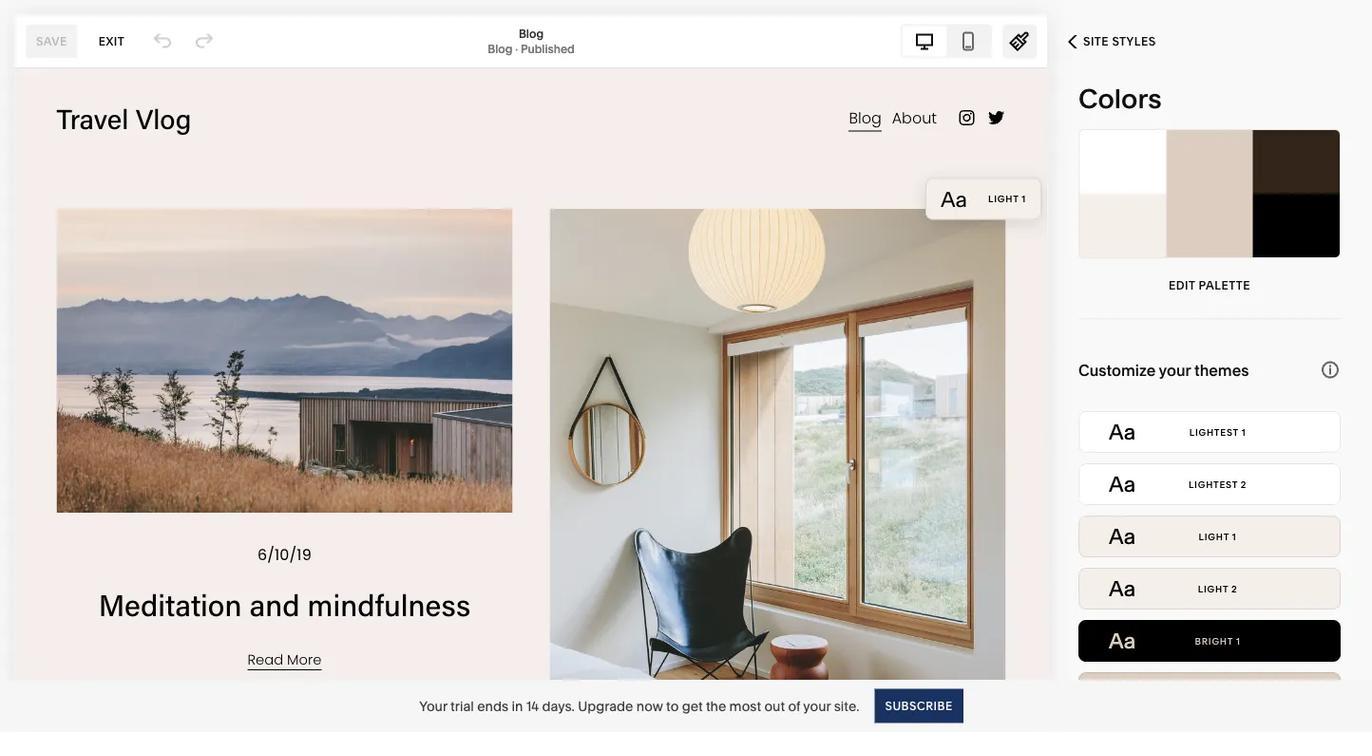 Task type: describe. For each thing, give the bounding box(es) containing it.
colors
[[1079, 83, 1162, 115]]

subscribe button
[[875, 689, 963, 724]]

trial
[[451, 699, 474, 715]]

blog blog · published
[[488, 27, 575, 56]]

·
[[515, 42, 518, 56]]

light for light 1
[[1199, 531, 1230, 543]]

exit button
[[88, 24, 135, 58]]

lightest for lightest 1
[[1190, 427, 1239, 438]]

save
[[36, 34, 67, 48]]

your
[[419, 699, 447, 715]]

the
[[706, 699, 726, 715]]

customize your themes
[[1079, 361, 1249, 380]]

0 horizontal spatial your
[[803, 699, 831, 715]]

customize
[[1079, 361, 1156, 380]]

aa for lightest 2
[[1109, 472, 1136, 498]]

lightest for lightest 2
[[1189, 479, 1238, 490]]

light 1
[[1199, 531, 1237, 543]]

0 vertical spatial blog
[[519, 27, 544, 40]]

edit
[[1169, 279, 1196, 293]]

0 vertical spatial your
[[1159, 361, 1191, 380]]

in
[[512, 699, 523, 715]]

lightest 2
[[1189, 479, 1247, 490]]

aa for light 1
[[1109, 524, 1136, 550]]

upgrade
[[578, 699, 633, 715]]

exit
[[99, 34, 125, 48]]

bright
[[1195, 636, 1233, 647]]

1 for lightest 1
[[1242, 427, 1246, 438]]

out
[[765, 699, 785, 715]]



Task type: vqa. For each thing, say whether or not it's contained in the screenshot.
1
yes



Task type: locate. For each thing, give the bounding box(es) containing it.
aa for light 2
[[1109, 576, 1136, 602]]

2 vertical spatial 1
[[1236, 636, 1241, 647]]

site.
[[834, 699, 860, 715]]

site
[[1083, 35, 1109, 48]]

site styles button
[[1047, 21, 1177, 63]]

1 aa from the top
[[1109, 420, 1136, 445]]

to
[[666, 699, 679, 715]]

lightest down lightest 1
[[1189, 479, 1238, 490]]

1
[[1242, 427, 1246, 438], [1232, 531, 1237, 543], [1236, 636, 1241, 647]]

1 vertical spatial blog
[[488, 42, 513, 56]]

your
[[1159, 361, 1191, 380], [803, 699, 831, 715]]

4 aa from the top
[[1109, 576, 1136, 602]]

1 for bright 1
[[1236, 636, 1241, 647]]

5 aa from the top
[[1109, 629, 1136, 654]]

your right of
[[803, 699, 831, 715]]

blog left ·
[[488, 42, 513, 56]]

save button
[[26, 24, 78, 58]]

1 horizontal spatial blog
[[519, 27, 544, 40]]

1 horizontal spatial your
[[1159, 361, 1191, 380]]

light 2
[[1198, 584, 1238, 595]]

aa
[[1109, 420, 1136, 445], [1109, 472, 1136, 498], [1109, 524, 1136, 550], [1109, 576, 1136, 602], [1109, 629, 1136, 654]]

3 aa from the top
[[1109, 524, 1136, 550]]

1 for light 1
[[1232, 531, 1237, 543]]

0 vertical spatial light
[[1199, 531, 1230, 543]]

days.
[[542, 699, 575, 715]]

light up bright
[[1198, 584, 1229, 595]]

of
[[788, 699, 800, 715]]

blog
[[519, 27, 544, 40], [488, 42, 513, 56]]

1 horizontal spatial 2
[[1241, 479, 1247, 490]]

most
[[730, 699, 761, 715]]

0 vertical spatial 2
[[1241, 479, 1247, 490]]

your left themes
[[1159, 361, 1191, 380]]

lightest up lightest 2
[[1190, 427, 1239, 438]]

light down lightest 2
[[1199, 531, 1230, 543]]

get
[[682, 699, 703, 715]]

tab list
[[903, 26, 990, 57]]

2 for lightest 2
[[1241, 479, 1247, 490]]

edit palette
[[1169, 279, 1251, 293]]

1 vertical spatial 2
[[1232, 584, 1238, 595]]

1 vertical spatial 1
[[1232, 531, 1237, 543]]

now
[[637, 699, 663, 715]]

subscribe
[[885, 699, 953, 713]]

published
[[521, 42, 575, 56]]

aa for bright 1
[[1109, 629, 1136, 654]]

blog up published on the top left
[[519, 27, 544, 40]]

1 vertical spatial your
[[803, 699, 831, 715]]

light for light 2
[[1198, 584, 1229, 595]]

light
[[1199, 531, 1230, 543], [1198, 584, 1229, 595]]

1 up lightest 2
[[1242, 427, 1246, 438]]

styles
[[1112, 35, 1156, 48]]

1 down lightest 2
[[1232, 531, 1237, 543]]

1 vertical spatial light
[[1198, 584, 1229, 595]]

2 down lightest 1
[[1241, 479, 1247, 490]]

2 for light 2
[[1232, 584, 1238, 595]]

0 vertical spatial lightest
[[1190, 427, 1239, 438]]

your trial ends in 14 days. upgrade now to get the most out of your site.
[[419, 699, 860, 715]]

0 horizontal spatial 2
[[1232, 584, 1238, 595]]

1 vertical spatial lightest
[[1189, 479, 1238, 490]]

14
[[526, 699, 539, 715]]

lightest
[[1190, 427, 1239, 438], [1189, 479, 1238, 490]]

2 aa from the top
[[1109, 472, 1136, 498]]

edit palette button
[[1079, 269, 1341, 303]]

aa for lightest 1
[[1109, 420, 1136, 445]]

2 down "light 1"
[[1232, 584, 1238, 595]]

bright 1
[[1195, 636, 1241, 647]]

lightest 1
[[1190, 427, 1246, 438]]

site styles
[[1083, 35, 1156, 48]]

1 right bright
[[1236, 636, 1241, 647]]

themes
[[1195, 361, 1249, 380]]

0 vertical spatial 1
[[1242, 427, 1246, 438]]

ends
[[477, 699, 509, 715]]

0 horizontal spatial blog
[[488, 42, 513, 56]]

2
[[1241, 479, 1247, 490], [1232, 584, 1238, 595]]

palette
[[1199, 279, 1251, 293]]



